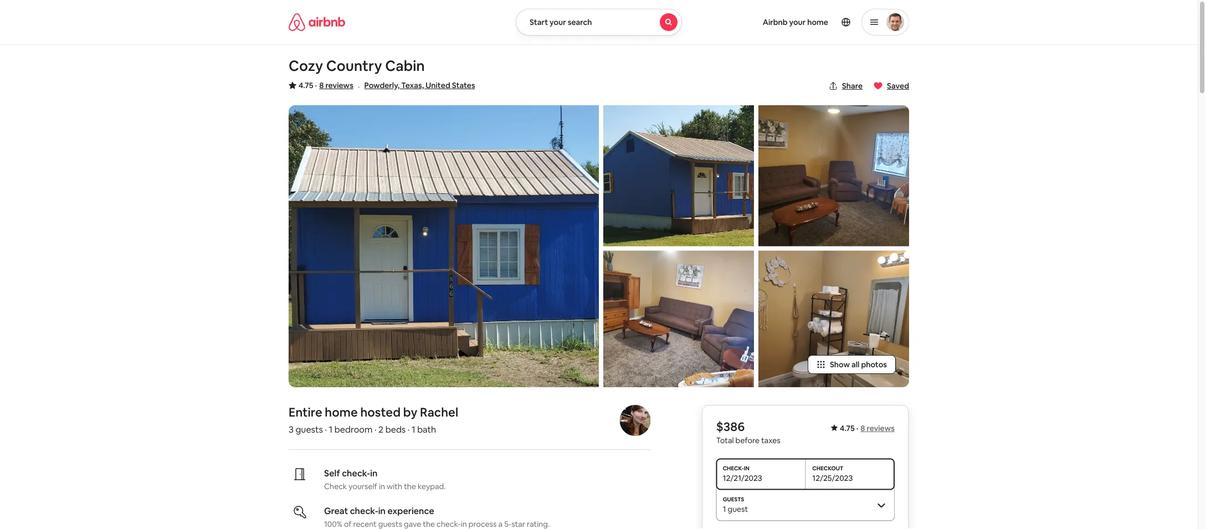 Task type: locate. For each thing, give the bounding box(es) containing it.
1 vertical spatial in
[[379, 482, 385, 492]]

4.75
[[299, 80, 314, 90], [840, 423, 855, 433]]

before
[[736, 435, 760, 445]]

0 vertical spatial reviews
[[326, 80, 354, 90]]

·
[[315, 80, 317, 90], [358, 81, 360, 92], [857, 423, 859, 433], [325, 424, 327, 435], [375, 424, 377, 435], [408, 424, 410, 435]]

photos
[[862, 360, 887, 370]]

0 horizontal spatial 8 reviews button
[[319, 80, 354, 91]]

airbnb your home
[[763, 17, 829, 27]]

1 horizontal spatial 8 reviews button
[[861, 423, 895, 433]]

check- up "yourself"
[[342, 468, 370, 479]]

0 horizontal spatial your
[[550, 17, 566, 27]]

8 reviews button
[[319, 80, 354, 91], [861, 423, 895, 433]]

the
[[404, 482, 416, 492]]

cozy country cabin image 3 image
[[604, 251, 754, 387]]

your right the start
[[550, 17, 566, 27]]

1 vertical spatial home
[[325, 404, 358, 420]]

share button
[[825, 76, 868, 95]]

great
[[324, 505, 348, 517]]

1 right guests
[[329, 424, 333, 435]]

0 horizontal spatial 4.75
[[299, 80, 314, 90]]

experience
[[388, 505, 434, 517]]

in up "yourself"
[[370, 468, 378, 479]]

your
[[550, 17, 566, 27], [790, 17, 806, 27]]

1 vertical spatial check-
[[350, 505, 378, 517]]

0 vertical spatial check-
[[342, 468, 370, 479]]

2 your from the left
[[790, 17, 806, 27]]

4.75 · 8 reviews for the bottom 8 reviews button
[[840, 423, 895, 433]]

in left experience
[[378, 505, 386, 517]]

0 vertical spatial 4.75 · 8 reviews
[[299, 80, 354, 90]]

· inside · powderly, texas, united states
[[358, 81, 360, 92]]

0 horizontal spatial 4.75 · 8 reviews
[[299, 80, 354, 90]]

cozy
[[289, 57, 323, 75]]

check- for great
[[350, 505, 378, 517]]

check- inside self check-in check yourself in with the keypad.
[[342, 468, 370, 479]]

in
[[370, 468, 378, 479], [379, 482, 385, 492], [378, 505, 386, 517]]

1 vertical spatial 8 reviews button
[[861, 423, 895, 433]]

airbnb your home link
[[756, 11, 835, 34]]

great check-in experience
[[324, 505, 434, 517]]

8
[[319, 80, 324, 90], [861, 423, 866, 433]]

· powderly, texas, united states
[[358, 80, 475, 92]]

2 vertical spatial in
[[378, 505, 386, 517]]

your right airbnb
[[790, 17, 806, 27]]

united
[[426, 80, 451, 90]]

1 horizontal spatial reviews
[[867, 423, 895, 433]]

1 horizontal spatial 4.75 · 8 reviews
[[840, 423, 895, 433]]

1 horizontal spatial 1
[[412, 424, 416, 435]]

1 vertical spatial 8
[[861, 423, 866, 433]]

your inside button
[[550, 17, 566, 27]]

cozy country cabin image 2 image
[[604, 105, 754, 246]]

1 left guest
[[723, 504, 726, 514]]

self check-in check yourself in with the keypad.
[[324, 468, 446, 492]]

home right airbnb
[[808, 17, 829, 27]]

yourself
[[349, 482, 377, 492]]

1 horizontal spatial your
[[790, 17, 806, 27]]

0 vertical spatial 8
[[319, 80, 324, 90]]

in left with
[[379, 482, 385, 492]]

1
[[329, 424, 333, 435], [412, 424, 416, 435], [723, 504, 726, 514]]

0 horizontal spatial home
[[325, 404, 358, 420]]

0 vertical spatial home
[[808, 17, 829, 27]]

0 horizontal spatial reviews
[[326, 80, 354, 90]]

1 your from the left
[[550, 17, 566, 27]]

check-
[[342, 468, 370, 479], [350, 505, 378, 517]]

1 inside popup button
[[723, 504, 726, 514]]

hosted
[[361, 404, 401, 420]]

12/25/2023
[[813, 473, 853, 483]]

1 left bath
[[412, 424, 416, 435]]

self
[[324, 468, 340, 479]]

your for airbnb
[[790, 17, 806, 27]]

2
[[379, 424, 384, 435]]

entire
[[289, 404, 322, 420]]

1 horizontal spatial home
[[808, 17, 829, 27]]

0 vertical spatial in
[[370, 468, 378, 479]]

4.75 down cozy
[[299, 80, 314, 90]]

4.75 up the "12/25/2023"
[[840, 423, 855, 433]]

show
[[830, 360, 850, 370]]

reviews
[[326, 80, 354, 90], [867, 423, 895, 433]]

0 vertical spatial 4.75
[[299, 80, 314, 90]]

in for experience
[[378, 505, 386, 517]]

cozy country cabin image 1 image
[[289, 105, 599, 387]]

home inside profile element
[[808, 17, 829, 27]]

check
[[324, 482, 347, 492]]

learn more about the host, rachel. image
[[620, 405, 651, 436], [620, 405, 651, 436]]

with
[[387, 482, 402, 492]]

guests
[[296, 424, 323, 435]]

home inside 'entire home hosted by rachel 3 guests · 1 bedroom · 2 beds · 1 bath'
[[325, 404, 358, 420]]

cozy country cabin image 5 image
[[759, 251, 910, 387]]

home
[[808, 17, 829, 27], [325, 404, 358, 420]]

show all photos
[[830, 360, 887, 370]]

home up bedroom
[[325, 404, 358, 420]]

1 vertical spatial 4.75 · 8 reviews
[[840, 423, 895, 433]]

3
[[289, 424, 294, 435]]

taxes
[[762, 435, 781, 445]]

2 horizontal spatial 1
[[723, 504, 726, 514]]

0 horizontal spatial 1
[[329, 424, 333, 435]]

all
[[852, 360, 860, 370]]

check- down "yourself"
[[350, 505, 378, 517]]

$386
[[717, 419, 745, 435]]

1 vertical spatial 4.75
[[840, 423, 855, 433]]

4.75 · 8 reviews for top 8 reviews button
[[299, 80, 354, 90]]

your inside profile element
[[790, 17, 806, 27]]

4.75 · 8 reviews
[[299, 80, 354, 90], [840, 423, 895, 433]]



Task type: vqa. For each thing, say whether or not it's contained in the screenshot.
rightmost 4.75 · 8 reviews
yes



Task type: describe. For each thing, give the bounding box(es) containing it.
share
[[842, 81, 863, 91]]

entire home hosted by rachel 3 guests · 1 bedroom · 2 beds · 1 bath
[[289, 404, 459, 435]]

your for start
[[550, 17, 566, 27]]

by rachel
[[403, 404, 459, 420]]

start your search button
[[516, 9, 682, 35]]

total
[[717, 435, 734, 445]]

1 horizontal spatial 4.75
[[840, 423, 855, 433]]

1 guest
[[723, 504, 749, 514]]

powderly, texas, united states button
[[365, 79, 475, 92]]

0 horizontal spatial 8
[[319, 80, 324, 90]]

show all photos button
[[808, 355, 896, 374]]

1 vertical spatial reviews
[[867, 423, 895, 433]]

cozy country cabin image 4 image
[[759, 105, 910, 246]]

$386 total before taxes
[[717, 419, 781, 445]]

cabin
[[385, 57, 425, 75]]

12/21/2023
[[723, 473, 763, 483]]

start
[[530, 17, 548, 27]]

profile element
[[696, 0, 910, 44]]

check- for self
[[342, 468, 370, 479]]

bath
[[417, 424, 436, 435]]

airbnb
[[763, 17, 788, 27]]

states
[[452, 80, 475, 90]]

1 horizontal spatial 8
[[861, 423, 866, 433]]

saved
[[887, 81, 910, 91]]

keypad.
[[418, 482, 446, 492]]

cozy country cabin
[[289, 57, 425, 75]]

beds
[[386, 424, 406, 435]]

guest
[[728, 504, 749, 514]]

search
[[568, 17, 592, 27]]

start your search
[[530, 17, 592, 27]]

Start your search search field
[[516, 9, 682, 35]]

in for check
[[370, 468, 378, 479]]

bedroom
[[335, 424, 373, 435]]

saved button
[[870, 76, 914, 95]]

country
[[326, 57, 382, 75]]

texas,
[[401, 80, 424, 90]]

1 guest button
[[717, 490, 895, 521]]

powderly,
[[365, 80, 400, 90]]

0 vertical spatial 8 reviews button
[[319, 80, 354, 91]]



